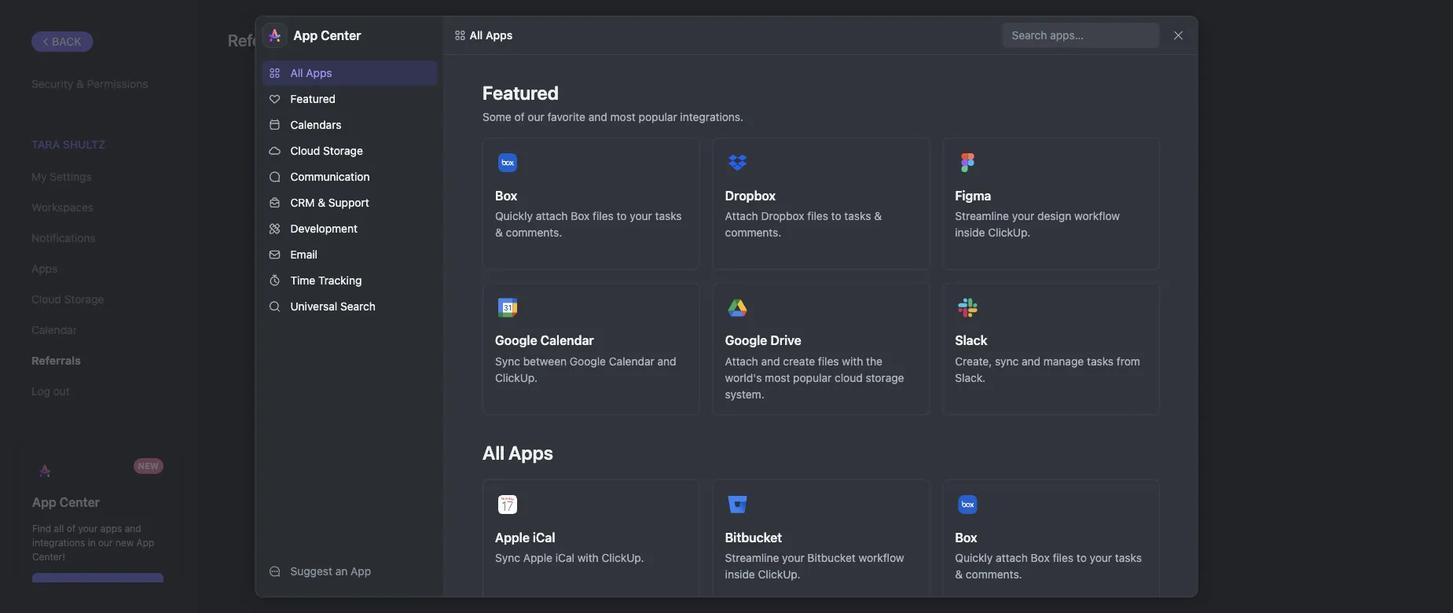 Task type: describe. For each thing, give the bounding box(es) containing it.
calendars
[[290, 118, 341, 131]]

integrations
[[32, 537, 85, 548]]

clickup's
[[897, 372, 964, 392]]

popular inside featured some of our favorite and most popular integrations.
[[638, 110, 677, 123]]

my
[[31, 170, 47, 183]]

from
[[1116, 354, 1140, 367]]

0 vertical spatial all
[[470, 29, 483, 42]]

back
[[52, 35, 81, 48]]

google for google drive
[[725, 333, 767, 348]]

workflow for figma
[[1074, 209, 1120, 222]]

rewards graphic@2x image
[[649, 87, 1001, 341]]

bitbucket streamline your bitbucket workflow inside clickup.
[[725, 530, 904, 581]]

tara
[[31, 138, 60, 151]]

inside for bitbucket
[[725, 568, 755, 581]]

storage
[[865, 371, 904, 384]]

notifications link
[[31, 225, 164, 252]]

0 horizontal spatial cloud storage
[[31, 293, 104, 306]]

calendars link
[[262, 112, 437, 138]]

create,
[[955, 354, 992, 367]]

your inside the bitbucket streamline your bitbucket workflow inside clickup.
[[782, 551, 804, 564]]

crm & support
[[290, 196, 369, 209]]

all
[[54, 523, 64, 534]]

2 horizontal spatial calendar
[[609, 354, 654, 367]]

1 horizontal spatial bitbucket
[[807, 551, 855, 564]]

in
[[88, 537, 96, 548]]

sync for apple
[[495, 551, 520, 564]]

turn your referrals into revenue - join clickup's affiliate program
[[631, 372, 1019, 408]]

permissions
[[87, 77, 148, 90]]

slack.
[[955, 371, 985, 384]]

referrals link
[[31, 348, 164, 374]]

communication link
[[262, 164, 437, 189]]

support
[[328, 196, 369, 209]]

apple ical sync apple ical with clickup.
[[495, 530, 644, 564]]

create
[[783, 354, 815, 367]]

figma
[[955, 188, 991, 203]]

shultz
[[63, 138, 105, 151]]

log
[[31, 385, 50, 398]]

most inside featured some of our favorite and most popular integrations.
[[610, 110, 635, 123]]

referrals
[[701, 372, 759, 392]]

1 vertical spatial app center
[[32, 495, 100, 510]]

of for featured
[[514, 110, 524, 123]]

featured some of our favorite and most popular integrations.
[[482, 82, 743, 123]]

universal search link
[[262, 294, 437, 319]]

0 vertical spatial bitbucket
[[725, 530, 782, 545]]

1 vertical spatial ical
[[555, 551, 574, 564]]

attach inside google drive attach and create files with the world's most popular cloud storage system.
[[725, 354, 758, 367]]

0 vertical spatial dropbox
[[725, 188, 775, 203]]

Search apps… field
[[1012, 26, 1153, 45]]

0 horizontal spatial comments.
[[505, 226, 562, 239]]

cloud
[[834, 371, 862, 384]]

featured for featured
[[290, 92, 336, 105]]

1 vertical spatial storage
[[64, 293, 104, 306]]

1 vertical spatial apple
[[523, 551, 552, 564]]

attach inside dropbox attach dropbox files to tasks & comments.
[[725, 209, 758, 222]]

out
[[53, 385, 70, 398]]

tara shultz
[[31, 138, 105, 151]]

1 horizontal spatial referrals
[[228, 30, 294, 50]]

and inside featured some of our favorite and most popular integrations.
[[588, 110, 607, 123]]

1 horizontal spatial box quickly attach box files to your tasks & comments.
[[955, 530, 1142, 581]]

sync
[[995, 354, 1018, 367]]

0 vertical spatial center
[[321, 28, 361, 43]]

notifications
[[31, 232, 96, 245]]

google drive attach and create files with the world's most popular cloud storage system.
[[725, 333, 904, 400]]

1 vertical spatial attach
[[995, 551, 1028, 564]]

search
[[340, 300, 376, 313]]

referrals inside "link"
[[31, 354, 81, 367]]

center!
[[32, 551, 65, 562]]

all apps for topmost all apps link
[[470, 29, 513, 42]]

find
[[32, 523, 51, 534]]

log out link
[[31, 378, 164, 405]]

time tracking link
[[262, 268, 437, 293]]

your inside figma streamline your design workflow inside clickup.
[[1012, 209, 1034, 222]]

0 horizontal spatial cloud
[[31, 293, 61, 306]]

security
[[31, 77, 73, 90]]

2 vertical spatial all apps
[[482, 442, 553, 464]]

suggest an app button
[[262, 559, 437, 584]]

suggest
[[290, 565, 332, 578]]

0 vertical spatial attach
[[535, 209, 567, 222]]

apps link
[[31, 256, 164, 282]]

tracking
[[318, 274, 362, 287]]

1 horizontal spatial quickly
[[955, 551, 992, 564]]

crm
[[290, 196, 315, 209]]

time tracking
[[290, 274, 362, 287]]

development link
[[262, 216, 437, 241]]

to inside dropbox attach dropbox files to tasks & comments.
[[831, 209, 841, 222]]

log out
[[31, 385, 70, 398]]

universal
[[290, 300, 337, 313]]

drive
[[770, 333, 801, 348]]

calendar link
[[31, 317, 164, 344]]

1 vertical spatial all
[[290, 66, 303, 79]]

google calendar sync between google calendar and clickup.
[[495, 333, 676, 384]]

join
[[864, 372, 893, 392]]

comments. inside dropbox attach dropbox files to tasks & comments.
[[725, 226, 781, 239]]

-
[[853, 372, 860, 392]]

inside for figma
[[955, 226, 985, 239]]

1 horizontal spatial app center
[[294, 28, 361, 43]]

0 horizontal spatial all apps link
[[262, 61, 437, 86]]

2 horizontal spatial to
[[1076, 551, 1086, 564]]

email
[[290, 248, 318, 261]]

clickup. for figma
[[988, 226, 1030, 239]]

integrations.
[[680, 110, 743, 123]]

our inside find all of your apps and integrations in our new app center!
[[98, 537, 113, 548]]

sync for google
[[495, 354, 520, 367]]

new
[[138, 461, 159, 471]]

back link
[[31, 31, 93, 52]]

0 horizontal spatial cloud storage link
[[31, 286, 164, 313]]

workspaces
[[31, 201, 94, 214]]

new
[[116, 537, 134, 548]]

& inside dropbox attach dropbox files to tasks & comments.
[[874, 209, 881, 222]]

workflow for bitbucket
[[858, 551, 904, 564]]

0 vertical spatial all apps link
[[451, 26, 516, 45]]

2 vertical spatial all
[[482, 442, 504, 464]]

0 horizontal spatial center
[[59, 495, 100, 510]]

email link
[[262, 242, 437, 267]]

jcwtj image
[[454, 29, 466, 42]]



Task type: locate. For each thing, give the bounding box(es) containing it.
of inside find all of your apps and integrations in our new app center!
[[67, 523, 76, 534]]

security & permissions
[[31, 77, 148, 90]]

featured up some
[[482, 82, 558, 104]]

affiliate
[[968, 372, 1019, 392]]

google inside google drive attach and create files with the world's most popular cloud storage system.
[[725, 333, 767, 348]]

featured
[[482, 82, 558, 104], [290, 92, 336, 105]]

inside inside the bitbucket streamline your bitbucket workflow inside clickup.
[[725, 568, 755, 581]]

0 horizontal spatial google
[[495, 333, 537, 348]]

storage down apps link
[[64, 293, 104, 306]]

0 horizontal spatial bitbucket
[[725, 530, 782, 545]]

app inside find all of your apps and integrations in our new app center!
[[136, 537, 154, 548]]

turn
[[631, 372, 663, 392]]

time
[[290, 274, 315, 287]]

of inside featured some of our favorite and most popular integrations.
[[514, 110, 524, 123]]

and right favorite
[[588, 110, 607, 123]]

featured inside featured some of our favorite and most popular integrations.
[[482, 82, 558, 104]]

figma streamline your design workflow inside clickup.
[[955, 188, 1120, 239]]

my settings
[[31, 170, 92, 183]]

1 horizontal spatial with
[[842, 354, 863, 367]]

cloud down calendars
[[290, 144, 320, 157]]

system.
[[725, 387, 764, 400]]

0 vertical spatial most
[[610, 110, 635, 123]]

our inside featured some of our favorite and most popular integrations.
[[527, 110, 544, 123]]

files inside google drive attach and create files with the world's most popular cloud storage system.
[[818, 354, 839, 367]]

1 vertical spatial bitbucket
[[807, 551, 855, 564]]

0 horizontal spatial our
[[98, 537, 113, 548]]

all apps
[[470, 29, 513, 42], [290, 66, 332, 79], [482, 442, 553, 464]]

0 vertical spatial cloud storage
[[290, 144, 363, 157]]

with inside "apple ical sync apple ical with clickup."
[[577, 551, 598, 564]]

calendar up turn at the bottom left
[[609, 354, 654, 367]]

1 vertical spatial attach
[[725, 354, 758, 367]]

1 horizontal spatial attach
[[995, 551, 1028, 564]]

clickup. for bitbucket
[[758, 568, 800, 581]]

most inside google drive attach and create files with the world's most popular cloud storage system.
[[764, 371, 790, 384]]

our right in
[[98, 537, 113, 548]]

favorite
[[547, 110, 585, 123]]

1 horizontal spatial workflow
[[1074, 209, 1120, 222]]

0 horizontal spatial app center
[[32, 495, 100, 510]]

into
[[762, 372, 789, 392]]

1 vertical spatial all apps link
[[262, 61, 437, 86]]

1 attach from the top
[[725, 209, 758, 222]]

0 vertical spatial streamline
[[955, 209, 1009, 222]]

google right between on the bottom left of page
[[569, 354, 606, 367]]

crm & support link
[[262, 190, 437, 215]]

center
[[321, 28, 361, 43], [59, 495, 100, 510]]

calendar up between on the bottom left of page
[[540, 333, 594, 348]]

app center up the 'all'
[[32, 495, 100, 510]]

0 vertical spatial cloud
[[290, 144, 320, 157]]

apple
[[495, 530, 529, 545], [523, 551, 552, 564]]

1 vertical spatial streamline
[[725, 551, 779, 564]]

0 horizontal spatial quickly
[[495, 209, 532, 222]]

cloud storage down apps link
[[31, 293, 104, 306]]

streamline for bitbucket
[[725, 551, 779, 564]]

0 horizontal spatial attach
[[535, 209, 567, 222]]

tasks
[[655, 209, 682, 222], [844, 209, 871, 222], [1087, 354, 1113, 367], [1115, 551, 1142, 564]]

with
[[842, 354, 863, 367], [577, 551, 598, 564]]

0 horizontal spatial featured
[[290, 92, 336, 105]]

app up featured link
[[294, 28, 318, 43]]

0 horizontal spatial streamline
[[725, 551, 779, 564]]

0 horizontal spatial popular
[[638, 110, 677, 123]]

0 horizontal spatial to
[[616, 209, 626, 222]]

1 horizontal spatial featured
[[482, 82, 558, 104]]

and inside google drive attach and create files with the world's most popular cloud storage system.
[[761, 354, 780, 367]]

2 attach from the top
[[725, 354, 758, 367]]

cloud storage inside dialog
[[290, 144, 363, 157]]

quickly
[[495, 209, 532, 222], [955, 551, 992, 564]]

inside
[[955, 226, 985, 239], [725, 568, 755, 581]]

1 vertical spatial cloud
[[31, 293, 61, 306]]

box
[[495, 188, 517, 203], [570, 209, 589, 222], [955, 530, 977, 545], [1030, 551, 1049, 564]]

apps
[[100, 523, 122, 534]]

0 vertical spatial workflow
[[1074, 209, 1120, 222]]

suggest an app
[[290, 565, 371, 578]]

center up featured link
[[321, 28, 361, 43]]

1 horizontal spatial google
[[569, 354, 606, 367]]

ical
[[532, 530, 555, 545], [555, 551, 574, 564]]

0 vertical spatial inside
[[955, 226, 985, 239]]

to
[[616, 209, 626, 222], [831, 209, 841, 222], [1076, 551, 1086, 564]]

manage
[[1043, 354, 1084, 367]]

0 vertical spatial cloud storage link
[[262, 138, 437, 163]]

app right new
[[136, 537, 154, 548]]

and right the 'sync' at the right of the page
[[1021, 354, 1040, 367]]

clickup. inside the bitbucket streamline your bitbucket workflow inside clickup.
[[758, 568, 800, 581]]

0 horizontal spatial storage
[[64, 293, 104, 306]]

files inside dropbox attach dropbox files to tasks & comments.
[[807, 209, 828, 222]]

workflow inside the bitbucket streamline your bitbucket workflow inside clickup.
[[858, 551, 904, 564]]

some
[[482, 110, 511, 123]]

0 vertical spatial our
[[527, 110, 544, 123]]

google up world's
[[725, 333, 767, 348]]

dialog containing featured
[[255, 16, 1198, 613]]

workspaces link
[[31, 194, 164, 221]]

all
[[470, 29, 483, 42], [290, 66, 303, 79], [482, 442, 504, 464]]

0 vertical spatial attach
[[725, 209, 758, 222]]

clickup.
[[988, 226, 1030, 239], [495, 371, 537, 384], [601, 551, 644, 564], [758, 568, 800, 581]]

2 sync from the top
[[495, 551, 520, 564]]

featured up calendars
[[290, 92, 336, 105]]

revenue
[[792, 372, 849, 392]]

2 horizontal spatial google
[[725, 333, 767, 348]]

our
[[527, 110, 544, 123], [98, 537, 113, 548]]

dialog
[[255, 16, 1198, 613]]

of right the 'all'
[[67, 523, 76, 534]]

1 vertical spatial dropbox
[[761, 209, 804, 222]]

1 horizontal spatial ical
[[555, 551, 574, 564]]

app up find
[[32, 495, 56, 510]]

cloud down apps link
[[31, 293, 61, 306]]

cloud storage link down calendars link
[[262, 138, 437, 163]]

your inside find all of your apps and integrations in our new app center!
[[78, 523, 98, 534]]

0 horizontal spatial calendar
[[31, 324, 77, 337]]

slack create, sync and manage tasks from slack.
[[955, 333, 1140, 384]]

program
[[795, 389, 855, 408]]

and up the into
[[761, 354, 780, 367]]

popular
[[638, 110, 677, 123], [793, 371, 831, 384]]

with inside google drive attach and create files with the world's most popular cloud storage system.
[[842, 354, 863, 367]]

clickup. inside "apple ical sync apple ical with clickup."
[[601, 551, 644, 564]]

1 vertical spatial of
[[67, 523, 76, 534]]

calendar inside calendar link
[[31, 324, 77, 337]]

1 vertical spatial inside
[[725, 568, 755, 581]]

1 horizontal spatial storage
[[323, 144, 363, 157]]

1 horizontal spatial cloud storage link
[[262, 138, 437, 163]]

workflow
[[1074, 209, 1120, 222], [858, 551, 904, 564]]

clickup. for apple
[[601, 551, 644, 564]]

center up the 'all'
[[59, 495, 100, 510]]

popular inside google drive attach and create files with the world's most popular cloud storage system.
[[793, 371, 831, 384]]

1 vertical spatial referrals
[[31, 354, 81, 367]]

cloud
[[290, 144, 320, 157], [31, 293, 61, 306]]

google for google calendar
[[495, 333, 537, 348]]

and up turn at the bottom left
[[657, 354, 676, 367]]

1 vertical spatial cloud storage
[[31, 293, 104, 306]]

1 vertical spatial with
[[577, 551, 598, 564]]

referrals
[[228, 30, 294, 50], [31, 354, 81, 367]]

security & permissions link
[[31, 71, 164, 97]]

1 horizontal spatial popular
[[793, 371, 831, 384]]

1 horizontal spatial cloud
[[290, 144, 320, 157]]

and inside the google calendar sync between google calendar and clickup.
[[657, 354, 676, 367]]

app center up featured link
[[294, 28, 361, 43]]

cloud storage
[[290, 144, 363, 157], [31, 293, 104, 306]]

cloud storage link up calendar link
[[31, 286, 164, 313]]

of
[[514, 110, 524, 123], [67, 523, 76, 534]]

1 vertical spatial center
[[59, 495, 100, 510]]

of right some
[[514, 110, 524, 123]]

0 vertical spatial ical
[[532, 530, 555, 545]]

your
[[629, 209, 652, 222], [1012, 209, 1034, 222], [666, 372, 697, 392], [78, 523, 98, 534], [782, 551, 804, 564], [1089, 551, 1112, 564]]

0 vertical spatial box quickly attach box files to your tasks & comments.
[[495, 188, 682, 239]]

1 vertical spatial our
[[98, 537, 113, 548]]

1 vertical spatial popular
[[793, 371, 831, 384]]

inside inside figma streamline your design workflow inside clickup.
[[955, 226, 985, 239]]

attach
[[725, 209, 758, 222], [725, 354, 758, 367]]

1 vertical spatial most
[[764, 371, 790, 384]]

0 horizontal spatial inside
[[725, 568, 755, 581]]

sync inside "apple ical sync apple ical with clickup."
[[495, 551, 520, 564]]

0 horizontal spatial of
[[67, 523, 76, 534]]

1 horizontal spatial cloud storage
[[290, 144, 363, 157]]

app inside "button"
[[351, 565, 371, 578]]

1 vertical spatial workflow
[[858, 551, 904, 564]]

1 horizontal spatial all apps link
[[451, 26, 516, 45]]

1 horizontal spatial to
[[831, 209, 841, 222]]

files
[[592, 209, 613, 222], [807, 209, 828, 222], [818, 354, 839, 367], [1052, 551, 1073, 564]]

clickup. inside figma streamline your design workflow inside clickup.
[[988, 226, 1030, 239]]

app
[[294, 28, 318, 43], [32, 495, 56, 510], [136, 537, 154, 548], [351, 565, 371, 578]]

clickup. inside the google calendar sync between google calendar and clickup.
[[495, 371, 537, 384]]

and inside 'slack create, sync and manage tasks from slack.'
[[1021, 354, 1040, 367]]

featured link
[[262, 86, 437, 112]]

app center
[[294, 28, 361, 43], [32, 495, 100, 510]]

my settings link
[[31, 164, 164, 190]]

all apps for left all apps link
[[290, 66, 332, 79]]

popular left integrations.
[[638, 110, 677, 123]]

0 horizontal spatial ical
[[532, 530, 555, 545]]

storage inside dialog
[[323, 144, 363, 157]]

1 horizontal spatial comments.
[[725, 226, 781, 239]]

development
[[290, 222, 358, 235]]

dropbox attach dropbox files to tasks & comments.
[[725, 188, 881, 239]]

1 vertical spatial cloud storage link
[[31, 286, 164, 313]]

streamline inside figma streamline your design workflow inside clickup.
[[955, 209, 1009, 222]]

1 horizontal spatial most
[[764, 371, 790, 384]]

calendar up referrals "link"
[[31, 324, 77, 337]]

streamline
[[955, 209, 1009, 222], [725, 551, 779, 564]]

0 vertical spatial quickly
[[495, 209, 532, 222]]

0 horizontal spatial most
[[610, 110, 635, 123]]

0 horizontal spatial with
[[577, 551, 598, 564]]

world's
[[725, 371, 762, 384]]

1 horizontal spatial calendar
[[540, 333, 594, 348]]

0 vertical spatial referrals
[[228, 30, 294, 50]]

2 horizontal spatial comments.
[[965, 568, 1022, 581]]

cloud storage link
[[262, 138, 437, 163], [31, 286, 164, 313]]

1 horizontal spatial of
[[514, 110, 524, 123]]

cloud storage up communication
[[290, 144, 363, 157]]

workflow inside figma streamline your design workflow inside clickup.
[[1074, 209, 1120, 222]]

1 horizontal spatial streamline
[[955, 209, 1009, 222]]

comments.
[[505, 226, 562, 239], [725, 226, 781, 239], [965, 568, 1022, 581]]

streamline for figma
[[955, 209, 1009, 222]]

0 vertical spatial of
[[514, 110, 524, 123]]

design
[[1037, 209, 1071, 222]]

universal search
[[290, 300, 376, 313]]

featured for featured some of our favorite and most popular integrations.
[[482, 82, 558, 104]]

0 vertical spatial with
[[842, 354, 863, 367]]

0 vertical spatial sync
[[495, 354, 520, 367]]

0 vertical spatial all apps
[[470, 29, 513, 42]]

streamline inside the bitbucket streamline your bitbucket workflow inside clickup.
[[725, 551, 779, 564]]

tasks inside 'slack create, sync and manage tasks from slack.'
[[1087, 354, 1113, 367]]

app right "an" on the left bottom of page
[[351, 565, 371, 578]]

1 vertical spatial quickly
[[955, 551, 992, 564]]

apps
[[486, 29, 513, 42], [306, 66, 332, 79], [31, 262, 58, 275], [508, 442, 553, 464]]

storage down calendars link
[[323, 144, 363, 157]]

and inside find all of your apps and integrations in our new app center!
[[125, 523, 141, 534]]

most down create
[[764, 371, 790, 384]]

0 horizontal spatial box quickly attach box files to your tasks & comments.
[[495, 188, 682, 239]]

and up new
[[125, 523, 141, 534]]

box quickly attach box files to your tasks & comments.
[[495, 188, 682, 239], [955, 530, 1142, 581]]

settings
[[50, 170, 92, 183]]

1 horizontal spatial our
[[527, 110, 544, 123]]

communication
[[290, 170, 370, 183]]

0 vertical spatial app center
[[294, 28, 361, 43]]

tasks inside dropbox attach dropbox files to tasks & comments.
[[844, 209, 871, 222]]

our left favorite
[[527, 110, 544, 123]]

1 sync from the top
[[495, 354, 520, 367]]

google up between on the bottom left of page
[[495, 333, 537, 348]]

0 horizontal spatial workflow
[[858, 551, 904, 564]]

an
[[335, 565, 348, 578]]

sync inside the google calendar sync between google calendar and clickup.
[[495, 354, 520, 367]]

most right favorite
[[610, 110, 635, 123]]

1 vertical spatial sync
[[495, 551, 520, 564]]

0 vertical spatial popular
[[638, 110, 677, 123]]

between
[[523, 354, 566, 367]]

find all of your apps and integrations in our new app center!
[[32, 523, 154, 562]]

0 vertical spatial apple
[[495, 530, 529, 545]]

1 horizontal spatial center
[[321, 28, 361, 43]]

slack
[[955, 333, 987, 348]]

dropbox
[[725, 188, 775, 203], [761, 209, 804, 222]]

attach
[[535, 209, 567, 222], [995, 551, 1028, 564]]

1 horizontal spatial inside
[[955, 226, 985, 239]]

the
[[866, 354, 882, 367]]

popular down create
[[793, 371, 831, 384]]

of for find
[[67, 523, 76, 534]]

your inside turn your referrals into revenue - join clickup's affiliate program
[[666, 372, 697, 392]]



Task type: vqa. For each thing, say whether or not it's contained in the screenshot.


